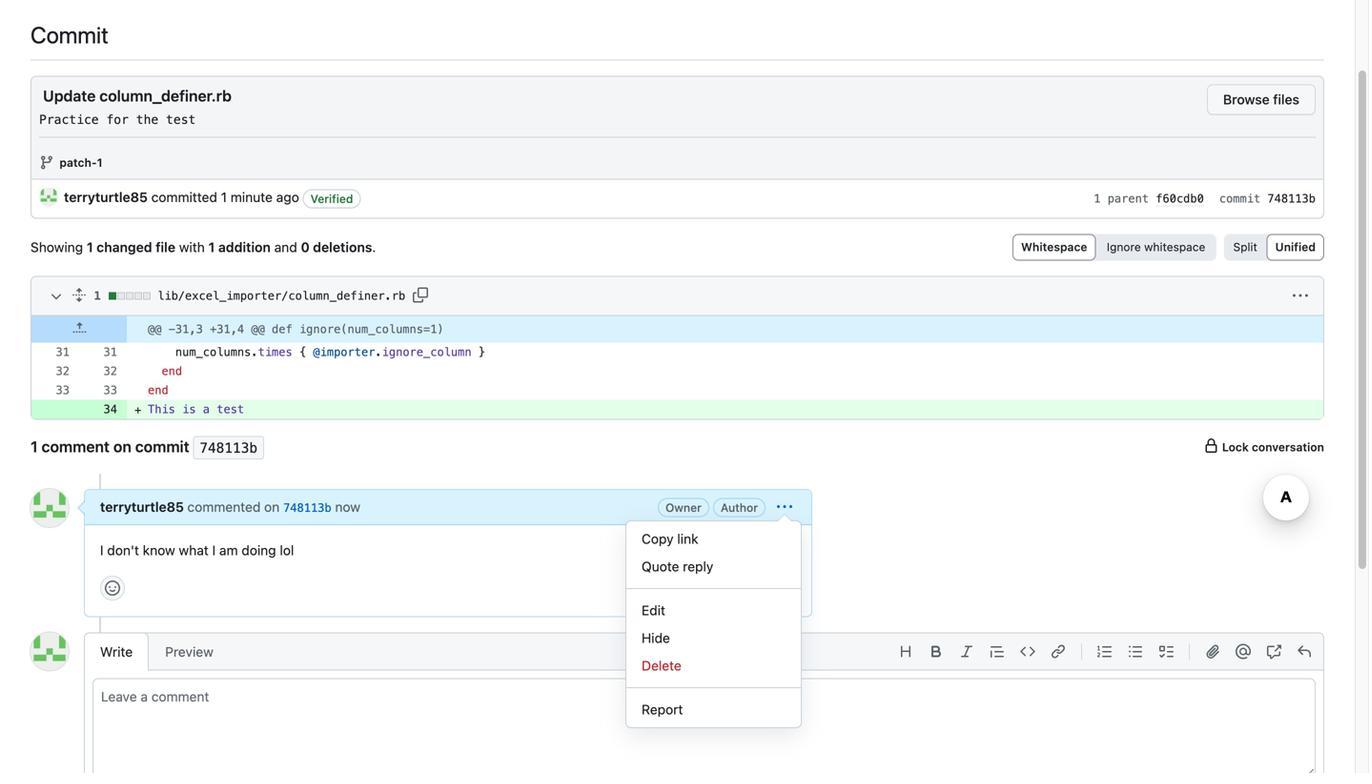 Task type: describe. For each thing, give the bounding box(es) containing it.
0 horizontal spatial show options image
[[777, 499, 792, 515]]

doing
[[242, 542, 276, 558]]

f60cdb0
[[1156, 192, 1204, 206]]

copy link menu item
[[626, 525, 801, 553]]

split button
[[1227, 237, 1264, 258]]

test inside update column_definer.rb practice for the test
[[166, 113, 196, 127]]

lock image
[[1204, 439, 1219, 454]]

0
[[301, 239, 310, 255]]

quote reply button
[[626, 553, 801, 580]]

. down ignore(num_columns=1)
[[375, 346, 382, 359]]

lock
[[1222, 441, 1249, 454]]

verified
[[310, 192, 353, 205]]

edit
[[642, 602, 665, 618]]

changed
[[97, 239, 152, 255]]

the
[[136, 113, 158, 127]]

on for 748113b
[[264, 499, 280, 515]]

am
[[219, 542, 238, 558]]

reply
[[683, 558, 713, 574]]

0 vertical spatial @terryturtle85 image
[[39, 188, 58, 207]]

0 horizontal spatial commit
[[135, 438, 189, 456]]

quote
[[642, 558, 679, 574]]

lol
[[280, 542, 294, 558]]

now link
[[335, 499, 360, 515]]

ignore_column
[[382, 346, 472, 359]]

31,3
[[175, 323, 203, 336]]

add or remove reactions image
[[105, 580, 120, 596]]

showing
[[31, 239, 83, 255]]

column_definer.rb
[[99, 87, 232, 105]]

1 left minute
[[221, 189, 227, 205]]

showing 1 changed file with 1 addition and 0 deletions .
[[31, 239, 376, 255]]

1 right "with"
[[208, 239, 215, 255]]

1 vertical spatial test
[[217, 403, 244, 416]]

commit
[[31, 21, 108, 48]]

f60cdb0 link
[[1156, 192, 1204, 207]]

expand all image
[[72, 288, 87, 303]]

link image
[[1051, 644, 1066, 659]]

don't
[[107, 542, 139, 558]]

with
[[179, 239, 205, 255]]

update column_definer.rb practice for the test
[[39, 87, 232, 127]]

tasklist image
[[1158, 644, 1174, 659]]

whitespace
[[1021, 240, 1087, 254]]

and
[[274, 239, 297, 255]]

unified
[[1275, 240, 1316, 254]]

know
[[143, 542, 175, 558]]

. down @@ -31,3 +31,4 @@ def ignore(num_columns=1)
[[251, 346, 258, 359]]

for
[[106, 113, 129, 127]]

1 vertical spatial @terryturtle85 image
[[31, 489, 69, 527]]

verified button
[[303, 189, 361, 208]]

comment
[[42, 438, 110, 456]]

edit button
[[626, 597, 801, 624]]

addition
[[218, 239, 271, 255]]

write
[[100, 644, 133, 660]]

}
[[478, 346, 485, 359]]

file
[[156, 239, 175, 255]]

report
[[642, 702, 683, 717]]

1 horizontal spatial commit
[[1219, 192, 1261, 206]]

bold image
[[929, 644, 944, 659]]

1 i from the left
[[100, 542, 104, 558]]

748113b inside 1 comment     on commit 748113b
[[200, 440, 257, 456]]

this
[[148, 403, 175, 416]]

patch-1 link
[[59, 156, 103, 169]]

conversation
[[1252, 441, 1324, 454]]

preview
[[165, 644, 213, 660]]

748113b link
[[283, 501, 331, 515]]

mention image
[[1236, 644, 1251, 659]]

times
[[258, 346, 292, 359]]

update
[[43, 87, 96, 105]]

0 vertical spatial end
[[162, 365, 182, 378]]

1 down 'practice'
[[97, 156, 103, 169]]

whitespace
[[1144, 240, 1205, 254]]

0 vertical spatial show options image
[[1293, 289, 1308, 304]]

browse
[[1223, 92, 1270, 107]]

copy
[[642, 531, 674, 547]]

parent
[[1108, 192, 1149, 206]]

terryturtle85 committed 1 minute ago
[[64, 189, 299, 205]]

@@ -31,3 +31,4 @@ def ignore(num_columns=1)
[[148, 323, 444, 336]]

now
[[335, 499, 360, 515]]

patch-
[[59, 156, 97, 169]]

1 left parent
[[1094, 192, 1101, 206]]

reply image
[[1297, 644, 1312, 659]]

heading image
[[898, 644, 913, 659]]

2 @@ from the left
[[251, 323, 265, 336]]



Task type: locate. For each thing, give the bounding box(es) containing it.
terryturtle85 for terryturtle85 committed 1 minute ago
[[64, 189, 148, 205]]

2 i from the left
[[212, 542, 216, 558]]

diff view list
[[1224, 234, 1324, 261]]

1 horizontal spatial i
[[212, 542, 216, 558]]

0 horizontal spatial on
[[113, 438, 131, 456]]

1 horizontal spatial @@
[[251, 323, 265, 336]]

test
[[166, 113, 196, 127], [217, 403, 244, 416]]

2 horizontal spatial 748113b
[[1268, 192, 1316, 206]]

1
[[97, 156, 103, 169], [221, 189, 227, 205], [1094, 192, 1101, 206], [87, 239, 93, 255], [208, 239, 215, 255], [94, 290, 108, 303], [31, 438, 38, 456]]

terryturtle85 link up "know"
[[100, 499, 184, 515]]

ago
[[276, 189, 299, 205]]

1 vertical spatial terryturtle85 link
[[100, 499, 184, 515]]

1 right showing in the left of the page
[[87, 239, 93, 255]]

lib/excel_importer/column_definer.rb
[[157, 290, 405, 303]]

lock conversation button
[[1204, 439, 1324, 456]]

@@
[[148, 323, 162, 336], [251, 323, 265, 336]]

practice
[[39, 113, 99, 127]]

1 horizontal spatial show options image
[[1293, 289, 1308, 304]]

cross reference image
[[1266, 644, 1281, 659]]

terryturtle85 down the patch-1
[[64, 189, 148, 205]]

quote reply
[[642, 558, 713, 574]]

on for commit
[[113, 438, 131, 456]]

files
[[1273, 92, 1300, 107]]

.
[[372, 239, 376, 255], [251, 346, 258, 359], [375, 346, 382, 359]]

1 right expand all image
[[94, 290, 108, 303]]

0 vertical spatial test
[[166, 113, 196, 127]]

browse files
[[1223, 92, 1300, 107]]

split
[[1233, 240, 1257, 254]]

commit up split
[[1219, 192, 1261, 206]]

commit 748113b
[[1219, 192, 1316, 206]]

add or remove reactions element
[[100, 576, 125, 600]]

a
[[203, 403, 210, 416]]

commit
[[1219, 192, 1261, 206], [135, 438, 189, 456]]

748113b
[[1268, 192, 1316, 206], [200, 440, 257, 456], [283, 501, 331, 515]]

copy image
[[413, 288, 428, 303]]

2 vertical spatial 748113b
[[283, 501, 331, 515]]

is
[[182, 403, 196, 416]]

@@ left def
[[251, 323, 265, 336]]

on right comment
[[113, 438, 131, 456]]

@terryturtle85 image left write button
[[31, 632, 69, 671]]

lib/excel_importer/column_definer.rb link
[[157, 281, 405, 311]]

i don't know what i am doing lol
[[100, 542, 294, 558]]

show options image right author
[[777, 499, 792, 515]]

0 horizontal spatial 748113b
[[200, 440, 257, 456]]

+31,4
[[210, 323, 244, 336]]

ignore
[[1107, 240, 1141, 254]]

0 vertical spatial terryturtle85
[[64, 189, 148, 205]]

2 vertical spatial @terryturtle85 image
[[31, 632, 69, 671]]

report link
[[626, 696, 801, 723]]

terryturtle85 link for terryturtle85 committed 1 minute ago
[[64, 189, 148, 205]]

1 parent f60cdb0
[[1094, 192, 1204, 206]]

0 vertical spatial terryturtle85 link
[[64, 189, 148, 205]]

committed
[[151, 189, 217, 205]]

terryturtle85 for terryturtle85 commented on 748113b now
[[100, 499, 184, 515]]

1 horizontal spatial test
[[217, 403, 244, 416]]

i left don't
[[100, 542, 104, 558]]

@terryturtle85 image down comment
[[31, 489, 69, 527]]

on
[[113, 438, 131, 456], [264, 499, 280, 515]]

0 horizontal spatial test
[[166, 113, 196, 127]]

. right 0
[[372, 239, 376, 255]]

-
[[168, 323, 175, 336]]

delete button
[[626, 652, 801, 680]]

1 vertical spatial end
[[148, 384, 168, 397]]

toggle diff contents image
[[49, 289, 64, 305]]

748113b up unified
[[1268, 192, 1316, 206]]

748113b down a
[[200, 440, 257, 456]]

1 vertical spatial 748113b
[[200, 440, 257, 456]]

@terryturtle85 image down git branch icon
[[39, 188, 58, 207]]

748113b inside terryturtle85 commented on 748113b now
[[283, 501, 331, 515]]

ignore whitespace
[[1107, 240, 1205, 254]]

0 vertical spatial commit
[[1219, 192, 1261, 206]]

preview button
[[149, 632, 230, 671]]

menu
[[625, 520, 802, 728]]

code image
[[1020, 644, 1035, 659]]

1 vertical spatial on
[[264, 499, 280, 515]]

1 comment     on commit 748113b
[[31, 438, 257, 456]]

browse files link
[[1207, 84, 1316, 115]]

owner
[[665, 501, 702, 514]]

menu containing copy link
[[625, 520, 802, 728]]

paperclip image
[[1205, 644, 1220, 659]]

patch-1
[[59, 156, 103, 169]]

on left 748113b link
[[264, 499, 280, 515]]

quote image
[[990, 644, 1005, 659]]

test right a
[[217, 403, 244, 416]]

write button
[[84, 632, 149, 671]]

1 vertical spatial commit
[[135, 438, 189, 456]]

terryturtle85 link
[[64, 189, 148, 205], [100, 499, 184, 515]]

i left am
[[212, 542, 216, 558]]

list unordered image
[[1128, 644, 1143, 659]]

1 @@ from the left
[[148, 323, 162, 336]]

{
[[299, 346, 306, 359]]

add a comment tab list
[[84, 632, 230, 671]]

link
[[677, 531, 698, 547]]

whitespace list
[[1013, 234, 1216, 261]]

git branch image
[[39, 155, 54, 170]]

terryturtle85 link down the patch-1
[[64, 189, 148, 205]]

  text field
[[93, 679, 1315, 773]]

delete
[[642, 658, 682, 673]]

0 vertical spatial on
[[113, 438, 131, 456]]

1 horizontal spatial on
[[264, 499, 280, 515]]

list ordered image
[[1097, 644, 1113, 659]]

deletions
[[313, 239, 372, 255]]

commented
[[187, 499, 261, 515]]

@@ left -
[[148, 323, 162, 336]]

terryturtle85 commented on 748113b now
[[100, 499, 360, 515]]

ignore(num_columns=1)
[[299, 323, 444, 336]]

0 horizontal spatial @@
[[148, 323, 162, 336]]

0 horizontal spatial i
[[100, 542, 104, 558]]

hide button
[[626, 624, 801, 652]]

copy link
[[642, 531, 698, 547]]

terryturtle85 up "know"
[[100, 499, 184, 515]]

0 vertical spatial 748113b
[[1268, 192, 1316, 206]]

unified button
[[1270, 237, 1321, 258]]

748113b left now
[[283, 501, 331, 515]]

num_columns . times { @importer . ignore_column }
[[175, 346, 485, 359]]

end
[[162, 365, 182, 378], [148, 384, 168, 397]]

num_columns
[[175, 346, 251, 359]]

terryturtle85
[[64, 189, 148, 205], [100, 499, 184, 515]]

ignore whitespace button
[[1099, 237, 1214, 258]]

author
[[721, 501, 758, 514]]

show options image down unified button
[[1293, 289, 1308, 304]]

this is a test
[[148, 403, 244, 416]]

test down column_definer.rb
[[166, 113, 196, 127]]

i
[[100, 542, 104, 558], [212, 542, 216, 558]]

whitespace button
[[1015, 237, 1093, 258]]

@terryturtle85 image
[[39, 188, 58, 207], [31, 489, 69, 527], [31, 632, 69, 671]]

1 horizontal spatial 748113b
[[283, 501, 331, 515]]

lock conversation
[[1219, 441, 1324, 454]]

1 vertical spatial terryturtle85
[[100, 499, 184, 515]]

hide
[[642, 630, 670, 646]]

commit down this
[[135, 438, 189, 456]]

@importer
[[313, 346, 375, 359]]

1 left comment
[[31, 438, 38, 456]]

terryturtle85 link for terryturtle85 commented on 748113b now
[[100, 499, 184, 515]]

minute
[[231, 189, 273, 205]]

what
[[179, 542, 209, 558]]

expand up image
[[72, 321, 87, 336]]

show options image
[[1293, 289, 1308, 304], [777, 499, 792, 515]]

1 vertical spatial show options image
[[777, 499, 792, 515]]

italic image
[[959, 644, 974, 659]]



Task type: vqa. For each thing, say whether or not it's contained in the screenshot.
Further information is requested
no



